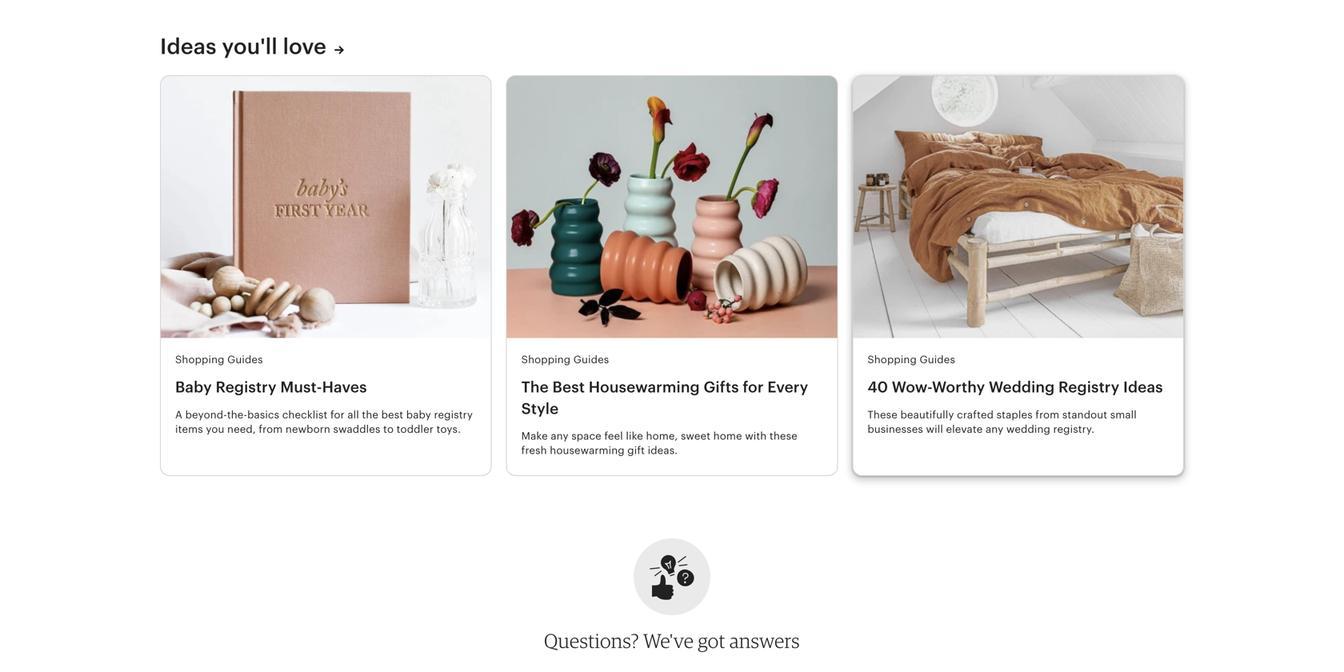 Task type: locate. For each thing, give the bounding box(es) containing it.
2 shopping from the left
[[522, 354, 571, 366]]

the best housewarming gifts for every style
[[522, 379, 809, 417]]

40
[[868, 379, 888, 396]]

home
[[714, 430, 742, 442]]

need,
[[227, 423, 256, 435]]

wedding
[[1007, 423, 1051, 435]]

1 horizontal spatial from
[[1036, 409, 1060, 421]]

elevate
[[946, 423, 983, 435]]

any
[[986, 423, 1004, 435], [551, 430, 569, 442]]

from up wedding
[[1036, 409, 1060, 421]]

1 shopping from the left
[[175, 354, 225, 366]]

guides for wow-
[[920, 354, 956, 366]]

0 horizontal spatial ideas
[[160, 34, 217, 59]]

wow-
[[892, 379, 932, 396]]

0 vertical spatial for
[[743, 379, 764, 396]]

from
[[1036, 409, 1060, 421], [259, 423, 283, 435]]

ideas left you'll
[[160, 34, 217, 59]]

gifts
[[704, 379, 739, 396]]

ideas up the small on the bottom
[[1124, 379, 1163, 396]]

0 horizontal spatial for
[[331, 409, 345, 421]]

1 registry from the left
[[216, 379, 277, 396]]

for right gifts
[[743, 379, 764, 396]]

items
[[175, 423, 203, 435]]

any right make
[[551, 430, 569, 442]]

1 horizontal spatial shopping guides
[[522, 354, 609, 366]]

worthy
[[932, 379, 985, 396]]

shopping up 40
[[868, 354, 917, 366]]

0 horizontal spatial shopping
[[175, 354, 225, 366]]

40 wow-worthy wedding registry ideas
[[868, 379, 1163, 396]]

0 horizontal spatial shopping guides
[[175, 354, 263, 366]]

baby registry must-haves
[[175, 379, 367, 396]]

ideas
[[160, 34, 217, 59], [1124, 379, 1163, 396]]

shopping guides for best
[[522, 354, 609, 366]]

1 shopping guides from the left
[[175, 354, 263, 366]]

0 horizontal spatial any
[[551, 430, 569, 442]]

1 horizontal spatial ideas
[[1124, 379, 1163, 396]]

1 horizontal spatial registry
[[1059, 379, 1120, 396]]

space
[[572, 430, 602, 442]]

shopping guides up 'wow-'
[[868, 354, 956, 366]]

a beyond-the-basics checklist for all the best baby registry items you need, from newborn swaddles to toddler toys.
[[175, 409, 473, 435]]

1 horizontal spatial for
[[743, 379, 764, 396]]

1 horizontal spatial guides
[[574, 354, 609, 366]]

guides up baby registry must-haves
[[227, 354, 263, 366]]

1 guides from the left
[[227, 354, 263, 366]]

2 shopping guides from the left
[[522, 354, 609, 366]]

baby
[[406, 409, 431, 421]]

basics
[[247, 409, 279, 421]]

these beautifully crafted staples from standout small businesses will elevate any wedding registry.
[[868, 409, 1137, 435]]

registry up the-
[[216, 379, 277, 396]]

from down basics
[[259, 423, 283, 435]]

for
[[743, 379, 764, 396], [331, 409, 345, 421]]

0 horizontal spatial from
[[259, 423, 283, 435]]

the
[[362, 409, 379, 421]]

2 horizontal spatial shopping guides
[[868, 354, 956, 366]]

any inside "these beautifully crafted staples from standout small businesses will elevate any wedding registry."
[[986, 423, 1004, 435]]

shopping up baby on the left of page
[[175, 354, 225, 366]]

baby
[[175, 379, 212, 396]]

for inside the best housewarming gifts for every style
[[743, 379, 764, 396]]

make any space feel like home, sweet home with these fresh housewarming gift ideas.
[[522, 430, 798, 457]]

shopping for the
[[522, 354, 571, 366]]

registry up standout in the bottom right of the page
[[1059, 379, 1120, 396]]

standout
[[1063, 409, 1108, 421]]

shopping guides for wow-
[[868, 354, 956, 366]]

shopping guides
[[175, 354, 263, 366], [522, 354, 609, 366], [868, 354, 956, 366]]

guides up best
[[574, 354, 609, 366]]

shopping for baby
[[175, 354, 225, 366]]

shopping guides up baby on the left of page
[[175, 354, 263, 366]]

1 horizontal spatial any
[[986, 423, 1004, 435]]

1 vertical spatial from
[[259, 423, 283, 435]]

3 shopping guides from the left
[[868, 354, 956, 366]]

1 vertical spatial ideas
[[1124, 379, 1163, 396]]

crafted
[[957, 409, 994, 421]]

1 horizontal spatial shopping
[[522, 354, 571, 366]]

0 horizontal spatial guides
[[227, 354, 263, 366]]

any down crafted in the right of the page
[[986, 423, 1004, 435]]

shopping up the
[[522, 354, 571, 366]]

checklist
[[282, 409, 328, 421]]

ideas inside "ideas you'll love" link
[[160, 34, 217, 59]]

best
[[553, 379, 585, 396]]

shopping guides for registry
[[175, 354, 263, 366]]

0 vertical spatial ideas
[[160, 34, 217, 59]]

shopping guides up best
[[522, 354, 609, 366]]

registry
[[216, 379, 277, 396], [1059, 379, 1120, 396]]

0 horizontal spatial registry
[[216, 379, 277, 396]]

beautifully
[[901, 409, 954, 421]]

0 vertical spatial from
[[1036, 409, 1060, 421]]

sweet
[[681, 430, 711, 442]]

3 guides from the left
[[920, 354, 956, 366]]

1 vertical spatial for
[[331, 409, 345, 421]]

for left all
[[331, 409, 345, 421]]

3 shopping from the left
[[868, 354, 917, 366]]

guides up the worthy on the bottom right
[[920, 354, 956, 366]]

haves
[[322, 379, 367, 396]]

2 guides from the left
[[574, 354, 609, 366]]

2 horizontal spatial guides
[[920, 354, 956, 366]]

answers
[[730, 629, 800, 653]]

housewarming
[[550, 445, 625, 457]]

shopping
[[175, 354, 225, 366], [522, 354, 571, 366], [868, 354, 917, 366]]

the-
[[227, 409, 247, 421]]

2 horizontal spatial shopping
[[868, 354, 917, 366]]

guides
[[227, 354, 263, 366], [574, 354, 609, 366], [920, 354, 956, 366]]

wedding
[[989, 379, 1055, 396]]



Task type: vqa. For each thing, say whether or not it's contained in the screenshot.


Task type: describe. For each thing, give the bounding box(es) containing it.
staples
[[997, 409, 1033, 421]]

must-
[[280, 379, 322, 396]]

every
[[768, 379, 809, 396]]

ideas you'll love link
[[160, 33, 344, 61]]

feel
[[605, 430, 623, 442]]

we've
[[643, 629, 694, 653]]

love
[[283, 34, 327, 59]]

you'll
[[222, 34, 278, 59]]

fresh
[[522, 445, 547, 457]]

shopping for 40
[[868, 354, 917, 366]]

gift
[[628, 445, 645, 457]]

swaddles
[[333, 423, 381, 435]]

toys.
[[437, 423, 461, 435]]

style
[[522, 400, 559, 417]]

to
[[383, 423, 394, 435]]

will
[[926, 423, 944, 435]]

make
[[522, 430, 548, 442]]

these
[[770, 430, 798, 442]]

ideas.
[[648, 445, 678, 457]]

2 registry from the left
[[1059, 379, 1120, 396]]

from inside "these beautifully crafted staples from standout small businesses will elevate any wedding registry."
[[1036, 409, 1060, 421]]

you
[[206, 423, 224, 435]]

best
[[381, 409, 404, 421]]

any inside the make any space feel like home, sweet home with these fresh housewarming gift ideas.
[[551, 430, 569, 442]]

businesses
[[868, 423, 924, 435]]

registry
[[434, 409, 473, 421]]

registry.
[[1054, 423, 1095, 435]]

these
[[868, 409, 898, 421]]

a
[[175, 409, 183, 421]]

beyond-
[[185, 409, 227, 421]]

all
[[348, 409, 359, 421]]

guides for best
[[574, 354, 609, 366]]

questions?
[[544, 629, 639, 653]]

for inside 'a beyond-the-basics checklist for all the best baby registry items you need, from newborn swaddles to toddler toys.'
[[331, 409, 345, 421]]

questions? we've got answers
[[544, 629, 800, 653]]

housewarming
[[589, 379, 700, 396]]

like
[[626, 430, 643, 442]]

newborn
[[286, 423, 330, 435]]

got
[[698, 629, 726, 653]]

ideas you'll love
[[160, 34, 327, 59]]

from inside 'a beyond-the-basics checklist for all the best baby registry items you need, from newborn swaddles to toddler toys.'
[[259, 423, 283, 435]]

guides for registry
[[227, 354, 263, 366]]

the
[[522, 379, 549, 396]]

home,
[[646, 430, 678, 442]]

with
[[745, 430, 767, 442]]

small
[[1111, 409, 1137, 421]]

toddler
[[397, 423, 434, 435]]



